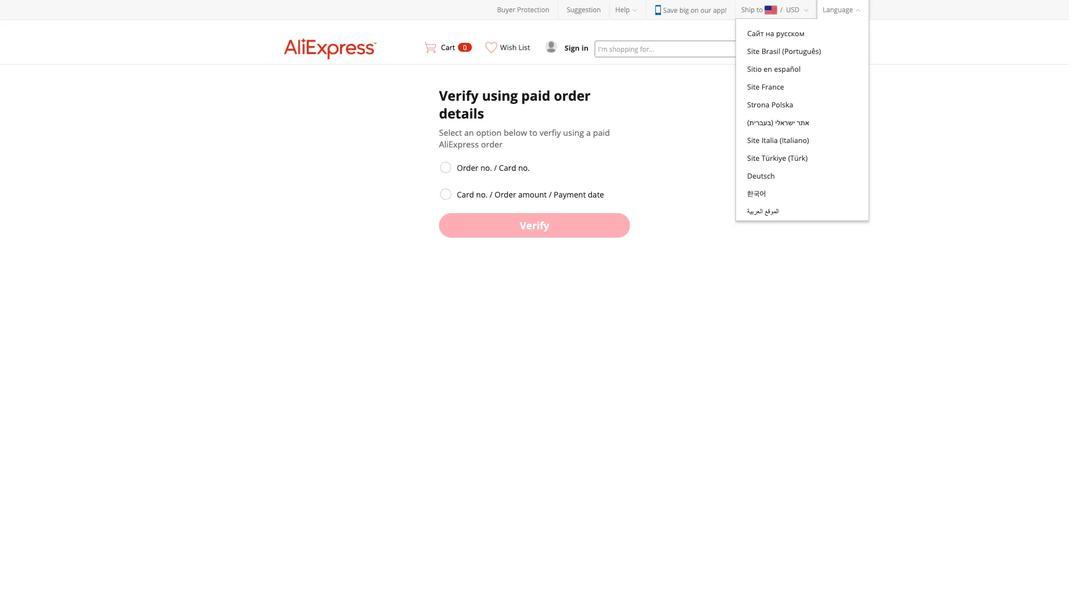 Task type: describe. For each thing, give the bounding box(es) containing it.
suggestion
[[567, 5, 601, 14]]

suggestion link
[[567, 5, 601, 14]]

language
[[823, 5, 853, 14]]

france
[[762, 82, 784, 92]]

site türkiye (türk) link
[[736, 149, 869, 167]]

help
[[615, 5, 630, 14]]

sitio
[[747, 64, 762, 74]]

한국어 link
[[736, 185, 869, 203]]

brasil
[[762, 46, 781, 56]]

sign
[[565, 43, 580, 53]]

usd
[[786, 5, 800, 14]]

0
[[463, 43, 467, 52]]

(italiano)
[[780, 135, 809, 145]]

list
[[519, 42, 530, 52]]

ship
[[741, 5, 755, 14]]

сайт на русском
[[747, 28, 805, 38]]

cart
[[441, 42, 455, 52]]

deutsch link
[[736, 167, 869, 185]]

save big on our app!
[[663, 5, 727, 14]]

save
[[663, 5, 678, 14]]

на
[[766, 28, 774, 38]]

(português)
[[782, 46, 821, 56]]

strona
[[747, 100, 770, 110]]

on
[[691, 5, 699, 14]]

strona polska
[[747, 100, 793, 110]]

polska
[[772, 100, 793, 110]]

/
[[780, 5, 783, 14]]

in
[[582, 43, 589, 53]]

site for site brasil (português)
[[747, 46, 760, 56]]

türkiye
[[762, 153, 786, 163]]

big
[[680, 5, 689, 14]]

buyer protection
[[497, 5, 550, 14]]

אתר ישראלי (בעברית) link
[[736, 114, 869, 131]]

strona polska link
[[736, 96, 869, 114]]

wish list
[[500, 42, 530, 52]]

app!
[[713, 5, 727, 14]]

site for site türkiye (türk)
[[747, 153, 760, 163]]



Task type: locate. For each thing, give the bounding box(es) containing it.
2 site from the top
[[747, 82, 760, 92]]

I'm shopping for... text field
[[595, 41, 762, 57]]

deutsch
[[747, 171, 775, 181]]

site left italia
[[747, 135, 760, 145]]

site for site france
[[747, 82, 760, 92]]

сайт
[[747, 28, 764, 38]]

site france
[[747, 82, 784, 92]]

/ usd
[[780, 5, 800, 14]]

4 site from the top
[[747, 153, 760, 163]]

site türkiye (türk)
[[747, 153, 808, 163]]

language link
[[817, 0, 869, 21]]

site left brasil
[[747, 46, 760, 56]]

italia
[[762, 135, 778, 145]]

en
[[764, 64, 772, 74]]

site brasil (português) link
[[736, 42, 869, 60]]

our
[[701, 5, 712, 14]]

(בעברית)
[[747, 118, 774, 128]]

buyer protection link
[[497, 5, 550, 14]]

wish
[[500, 42, 517, 52]]

3 site from the top
[[747, 135, 760, 145]]

sitio en español link
[[736, 60, 869, 78]]

site inside 'link'
[[747, 135, 760, 145]]

site italia (italiano)
[[747, 135, 809, 145]]

site for site italia (italiano)
[[747, 135, 760, 145]]

protection
[[517, 5, 550, 14]]

אתר ישראלי (בעברית)
[[747, 118, 809, 128]]

sitio en español
[[747, 64, 801, 74]]

(türk)
[[788, 153, 808, 163]]

الموقع العربية link
[[736, 203, 869, 221]]

save big on our app! link
[[654, 5, 727, 15]]

español
[[774, 64, 801, 74]]

1 site from the top
[[747, 46, 760, 56]]

site down sitio
[[747, 82, 760, 92]]

site up deutsch on the right
[[747, 153, 760, 163]]

site italia (italiano) link
[[736, 131, 869, 149]]

None submit
[[762, 41, 790, 57]]

한국어
[[747, 189, 766, 199]]

site
[[747, 46, 760, 56], [747, 82, 760, 92], [747, 135, 760, 145], [747, 153, 760, 163]]

sign in link
[[565, 43, 589, 53]]

to
[[757, 5, 763, 14]]

сайт на русском link
[[736, 25, 869, 42]]

buyer
[[497, 5, 516, 14]]

site france link
[[736, 78, 869, 96]]

sign in
[[565, 43, 589, 53]]

русском
[[776, 28, 805, 38]]

site brasil (português)
[[747, 46, 821, 56]]

ישראלי
[[775, 118, 795, 128]]

ship to
[[741, 5, 763, 14]]

الموقع العربية
[[747, 207, 779, 217]]

אתר
[[797, 118, 809, 128]]

wish list link
[[480, 25, 536, 62]]



Task type: vqa. For each thing, say whether or not it's contained in the screenshot.
"5 IN 1 MULTIFUNCTION USB 3.0 TYPE C/USB /MICRO USB/TF/SD MEMORY CARD READER OTG CARD READER ADAPTER MOBILE PHONE ACCESSORIES" 'image'
no



